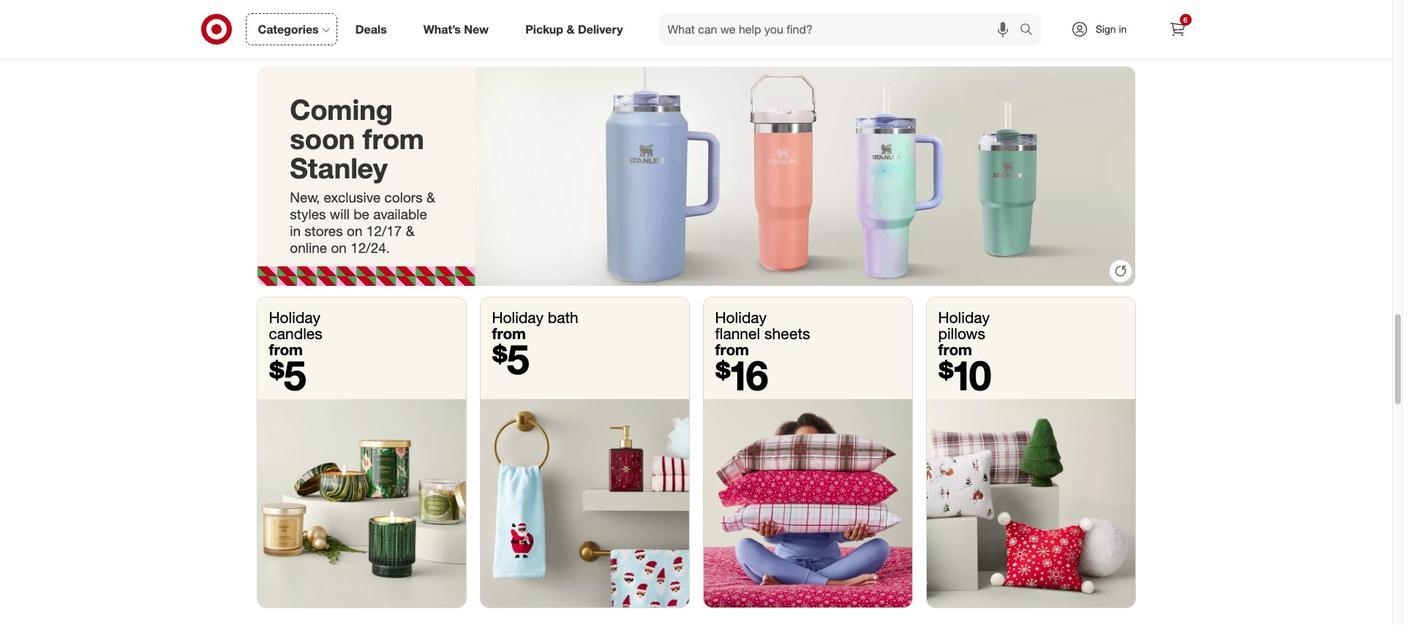 Task type: vqa. For each thing, say whether or not it's contained in the screenshot.
second holiday
yes



Task type: describe. For each thing, give the bounding box(es) containing it.
1 add to cart from the left
[[532, 23, 580, 34]]

add for 1st add to cart button from right
[[1109, 23, 1126, 34]]

pickup
[[525, 22, 563, 36]]

from for bath
[[492, 324, 526, 343]]

categories link
[[245, 13, 337, 45]]

delivery
[[578, 22, 623, 36]]

1 cart from the left
[[562, 23, 580, 34]]

2 to from the left
[[696, 23, 704, 34]]

what's new
[[423, 22, 489, 36]]

stores
[[305, 222, 343, 239]]

sign in link
[[1058, 13, 1150, 45]]

6 link
[[1161, 13, 1194, 45]]

from inside 'holiday flannel sheets from'
[[715, 340, 749, 359]]

2 cart from the left
[[707, 23, 724, 34]]

sign in
[[1096, 23, 1127, 35]]

styles
[[290, 206, 326, 222]]

pillows
[[938, 324, 985, 343]]

new
[[464, 22, 489, 36]]

search
[[1013, 23, 1048, 38]]

2 add to cart from the left
[[677, 23, 724, 34]]

deals link
[[343, 13, 405, 45]]

1 horizontal spatial on
[[347, 222, 362, 239]]

carousel region
[[257, 0, 1200, 66]]

4 add to cart from the left
[[1109, 23, 1156, 34]]

stanley
[[290, 152, 388, 185]]

0 horizontal spatial $5
[[269, 350, 306, 400]]

2 add to cart button from the left
[[641, 17, 759, 40]]

0 horizontal spatial on
[[331, 239, 347, 256]]

holiday for $16
[[715, 308, 767, 327]]

4 to from the left
[[1128, 23, 1136, 34]]

new,
[[290, 189, 320, 206]]

from for pillows
[[938, 340, 972, 359]]

What can we help you find? suggestions appear below search field
[[659, 13, 1023, 45]]

1 horizontal spatial $5
[[492, 334, 530, 384]]

add for 3rd add to cart button from left
[[965, 23, 981, 34]]

online
[[290, 239, 327, 256]]

0 horizontal spatial &
[[406, 222, 415, 239]]

3 add to cart from the left
[[965, 23, 1012, 34]]

pickup & delivery
[[525, 22, 623, 36]]

will
[[330, 206, 350, 222]]

1 add to cart button from the left
[[497, 17, 615, 40]]

flannel
[[715, 324, 760, 343]]



Task type: locate. For each thing, give the bounding box(es) containing it.
4 add from the left
[[1109, 23, 1126, 34]]

deals
[[355, 22, 387, 36]]

from inside coming soon from stanley new, exclusive colors & styles will be available in stores on 12/17 & online on 12/24.
[[363, 122, 424, 156]]

3 add from the left
[[965, 23, 981, 34]]

in right the sign
[[1119, 23, 1127, 35]]

in left stores
[[290, 222, 301, 239]]

holiday
[[269, 308, 320, 327], [492, 308, 544, 327], [715, 308, 767, 327], [938, 308, 990, 327]]

1 to from the left
[[552, 23, 560, 34]]

in
[[1119, 23, 1127, 35], [290, 222, 301, 239]]

add for fourth add to cart button from right
[[532, 23, 549, 34]]

0 horizontal spatial in
[[290, 222, 301, 239]]

holiday for $10
[[938, 308, 990, 327]]

holiday flannel sheets from
[[715, 308, 810, 359]]

&
[[567, 22, 575, 36], [426, 189, 435, 206], [406, 222, 415, 239]]

& right 12/17
[[406, 222, 415, 239]]

& right pickup
[[567, 22, 575, 36]]

4 cart from the left
[[1139, 23, 1156, 34]]

exclusive
[[324, 189, 381, 206]]

holiday for $5
[[269, 308, 320, 327]]

0 vertical spatial &
[[567, 22, 575, 36]]

1 horizontal spatial &
[[426, 189, 435, 206]]

holiday left bath
[[492, 308, 544, 327]]

sign
[[1096, 23, 1116, 35]]

coming soon from stanley new, exclusive colors & styles will be available in stores on 12/17 & online on 12/24.
[[290, 93, 435, 256]]

3 to from the left
[[984, 23, 992, 34]]

0 vertical spatial in
[[1119, 23, 1127, 35]]

what's
[[423, 22, 461, 36]]

4 add to cart button from the left
[[1074, 17, 1191, 40]]

holiday inside 'holiday flannel sheets from'
[[715, 308, 767, 327]]

holiday up '$10'
[[938, 308, 990, 327]]

1 vertical spatial in
[[290, 222, 301, 239]]

4 holiday from the left
[[938, 308, 990, 327]]

be
[[353, 206, 369, 222]]

1 add from the left
[[532, 23, 549, 34]]

12/24.
[[351, 239, 390, 256]]

6
[[1183, 15, 1188, 24]]

2 add from the left
[[677, 23, 693, 34]]

soon
[[290, 122, 355, 156]]

2 vertical spatial &
[[406, 222, 415, 239]]

from inside holiday candles from
[[269, 340, 303, 359]]

3 cart from the left
[[995, 23, 1012, 34]]

from for soon
[[363, 122, 424, 156]]

from
[[363, 122, 424, 156], [492, 324, 526, 343], [269, 340, 303, 359], [715, 340, 749, 359], [938, 340, 972, 359]]

holiday up $16
[[715, 308, 767, 327]]

search button
[[1013, 13, 1048, 48]]

2 horizontal spatial &
[[567, 22, 575, 36]]

1 horizontal spatial in
[[1119, 23, 1127, 35]]

add
[[532, 23, 549, 34], [677, 23, 693, 34], [965, 23, 981, 34], [1109, 23, 1126, 34]]

holiday inside holiday candles from
[[269, 308, 320, 327]]

candles
[[269, 324, 323, 343]]

add to cart button
[[497, 17, 615, 40], [641, 17, 759, 40], [929, 17, 1047, 40], [1074, 17, 1191, 40]]

1 vertical spatial &
[[426, 189, 435, 206]]

pickup & delivery link
[[513, 13, 641, 45]]

$16
[[715, 350, 768, 400]]

holiday down online
[[269, 308, 320, 327]]

bath
[[548, 308, 579, 327]]

from inside holiday bath from
[[492, 324, 526, 343]]

12/17
[[366, 222, 402, 239]]

colors
[[385, 189, 423, 206]]

add for 2nd add to cart button from left
[[677, 23, 693, 34]]

on right online
[[331, 239, 347, 256]]

categories
[[258, 22, 319, 36]]

holiday candles from
[[269, 308, 323, 359]]

holiday bath from
[[492, 308, 579, 343]]

to
[[552, 23, 560, 34], [696, 23, 704, 34], [984, 23, 992, 34], [1128, 23, 1136, 34]]

coming
[[290, 93, 393, 127]]

available
[[373, 206, 427, 222]]

$5
[[492, 334, 530, 384], [269, 350, 306, 400]]

1 holiday from the left
[[269, 308, 320, 327]]

on left 12/17
[[347, 222, 362, 239]]

& right colors
[[426, 189, 435, 206]]

3 holiday from the left
[[715, 308, 767, 327]]

in inside coming soon from stanley new, exclusive colors & styles will be available in stores on 12/17 & online on 12/24.
[[290, 222, 301, 239]]

on
[[347, 222, 362, 239], [331, 239, 347, 256]]

from inside holiday pillows from
[[938, 340, 972, 359]]

cart
[[562, 23, 580, 34], [707, 23, 724, 34], [995, 23, 1012, 34], [1139, 23, 1156, 34]]

add to cart
[[532, 23, 580, 34], [677, 23, 724, 34], [965, 23, 1012, 34], [1109, 23, 1156, 34]]

holiday pillows from
[[938, 308, 990, 359]]

$10
[[938, 350, 992, 400]]

2 holiday from the left
[[492, 308, 544, 327]]

3 add to cart button from the left
[[929, 17, 1047, 40]]

sheets
[[764, 324, 810, 343]]

from for candles
[[269, 340, 303, 359]]

holiday inside holiday bath from
[[492, 308, 544, 327]]

what's new link
[[411, 13, 507, 45]]



